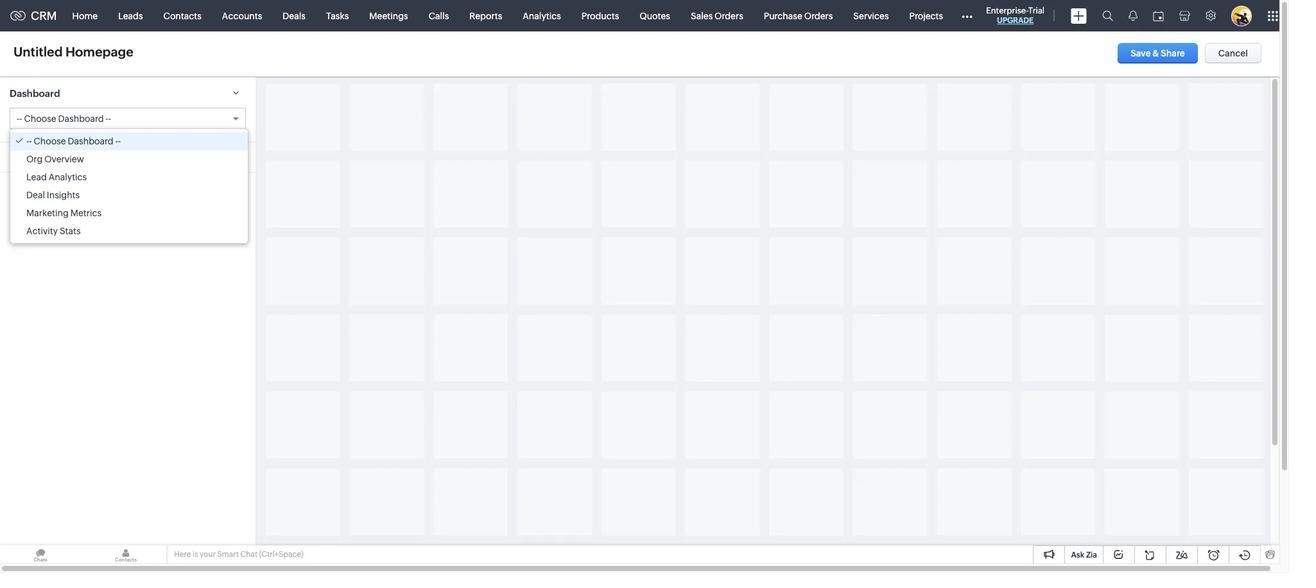 Task type: describe. For each thing, give the bounding box(es) containing it.
sales orders link
[[681, 0, 754, 31]]

custom view
[[10, 153, 70, 164]]

share
[[1161, 48, 1186, 58]]

your
[[200, 550, 216, 559]]

contacts
[[164, 11, 202, 21]]

cancel
[[1219, 48, 1249, 58]]

search element
[[1095, 0, 1121, 31]]

projects link
[[900, 0, 954, 31]]

reports link
[[459, 0, 513, 31]]

home link
[[62, 0, 108, 31]]

products
[[582, 11, 619, 21]]

calendar image
[[1154, 11, 1165, 21]]

create menu element
[[1064, 0, 1095, 31]]

(ctrl+space)
[[259, 550, 304, 559]]

search image
[[1103, 10, 1114, 21]]

custom view link
[[0, 142, 255, 172]]

services link
[[843, 0, 900, 31]]

dashboard link
[[0, 77, 255, 108]]

ask
[[1072, 551, 1085, 560]]

marketing
[[26, 208, 69, 219]]

save & share button
[[1118, 43, 1198, 64]]

org
[[26, 154, 43, 165]]

here is your smart chat (ctrl+space)
[[174, 550, 304, 559]]

create menu image
[[1071, 8, 1087, 23]]

profile element
[[1224, 0, 1260, 31]]

stats
[[60, 226, 81, 237]]

upgrade
[[997, 16, 1034, 25]]

deal
[[26, 190, 45, 201]]

tasks link
[[316, 0, 359, 31]]

overview
[[44, 154, 84, 165]]

-- Choose Dashboard -- field
[[10, 109, 245, 129]]

Other Modules field
[[954, 5, 981, 26]]

enterprise-
[[987, 6, 1029, 15]]

deal insights
[[26, 190, 80, 201]]

meetings link
[[359, 0, 419, 31]]

reports
[[470, 11, 502, 21]]

choose for -- choose dashboard -- field
[[24, 114, 56, 124]]

deals link
[[273, 0, 316, 31]]

metrics
[[70, 208, 102, 219]]

profile image
[[1232, 5, 1252, 26]]

accounts
[[222, 11, 262, 21]]

activity
[[26, 226, 58, 237]]

trial
[[1029, 6, 1045, 15]]

signals element
[[1121, 0, 1146, 31]]



Task type: locate. For each thing, give the bounding box(es) containing it.
-- choose dashboard -- inside tree
[[26, 136, 121, 147]]

choose inside tree
[[34, 136, 66, 147]]

chats image
[[0, 546, 81, 565]]

ask zia
[[1072, 551, 1098, 560]]

marketing metrics
[[26, 208, 102, 219]]

products link
[[572, 0, 630, 31]]

enterprise-trial upgrade
[[987, 6, 1045, 25]]

deals
[[283, 11, 306, 21]]

choose up org overview
[[34, 136, 66, 147]]

dashboard
[[10, 88, 60, 99], [58, 114, 104, 124], [68, 136, 113, 147]]

org overview
[[26, 154, 84, 165]]

orders for purchase orders
[[805, 11, 833, 21]]

view
[[48, 153, 70, 164]]

contacts link
[[153, 0, 212, 31]]

1 vertical spatial choose
[[34, 136, 66, 147]]

analytics
[[523, 11, 561, 21], [49, 172, 87, 183]]

choose for tree containing -- choose dashboard --
[[34, 136, 66, 147]]

choose
[[24, 114, 56, 124], [34, 136, 66, 147]]

tree
[[10, 129, 248, 244]]

purchase orders link
[[754, 0, 843, 31]]

orders for sales orders
[[715, 11, 744, 21]]

choose inside -- choose dashboard -- field
[[24, 114, 56, 124]]

analytics link
[[513, 0, 572, 31]]

lead
[[26, 172, 47, 183]]

orders right purchase
[[805, 11, 833, 21]]

save & share
[[1131, 48, 1186, 58]]

1 orders from the left
[[715, 11, 744, 21]]

chat
[[240, 550, 258, 559]]

smart
[[217, 550, 239, 559]]

dashboard inside field
[[58, 114, 104, 124]]

1 vertical spatial -- choose dashboard --
[[26, 136, 121, 147]]

leads
[[118, 11, 143, 21]]

0 horizontal spatial analytics
[[49, 172, 87, 183]]

dashboard inside tree
[[68, 136, 113, 147]]

analytics inside tree
[[49, 172, 87, 183]]

1 horizontal spatial analytics
[[523, 11, 561, 21]]

projects
[[910, 11, 944, 21]]

activity stats
[[26, 226, 81, 237]]

home
[[72, 11, 98, 21]]

-- choose dashboard -- up overview
[[26, 136, 121, 147]]

-- choose dashboard --
[[17, 114, 111, 124], [26, 136, 121, 147]]

purchase orders
[[764, 11, 833, 21]]

0 vertical spatial analytics
[[523, 11, 561, 21]]

dashboard for tree containing -- choose dashboard --
[[68, 136, 113, 147]]

analytics right reports
[[523, 11, 561, 21]]

None text field
[[10, 42, 169, 61]]

0 vertical spatial choose
[[24, 114, 56, 124]]

-
[[17, 114, 19, 124], [19, 114, 22, 124], [106, 114, 108, 124], [108, 114, 111, 124], [26, 136, 29, 147], [29, 136, 32, 147], [115, 136, 118, 147], [118, 136, 121, 147]]

signals image
[[1129, 10, 1138, 21]]

orders
[[715, 11, 744, 21], [805, 11, 833, 21]]

tree containing -- choose dashboard --
[[10, 129, 248, 244]]

-- choose dashboard -- for tree containing -- choose dashboard --
[[26, 136, 121, 147]]

contacts image
[[85, 546, 166, 565]]

quotes link
[[630, 0, 681, 31]]

custom
[[10, 153, 46, 164]]

is
[[193, 550, 198, 559]]

cancel button
[[1205, 43, 1262, 64]]

2 orders from the left
[[805, 11, 833, 21]]

sales
[[691, 11, 713, 21]]

tasks
[[326, 11, 349, 21]]

-- choose dashboard -- up 'view'
[[17, 114, 111, 124]]

save
[[1131, 48, 1151, 58]]

purchase
[[764, 11, 803, 21]]

analytics down overview
[[49, 172, 87, 183]]

0 vertical spatial dashboard
[[10, 88, 60, 99]]

leads link
[[108, 0, 153, 31]]

1 horizontal spatial orders
[[805, 11, 833, 21]]

-- choose dashboard -- for -- choose dashboard -- field
[[17, 114, 111, 124]]

zia
[[1087, 551, 1098, 560]]

1 vertical spatial analytics
[[49, 172, 87, 183]]

quotes
[[640, 11, 671, 21]]

calls
[[429, 11, 449, 21]]

meetings
[[370, 11, 408, 21]]

services
[[854, 11, 889, 21]]

insights
[[47, 190, 80, 201]]

dashboard for -- choose dashboard -- field
[[58, 114, 104, 124]]

crm link
[[10, 9, 57, 22]]

&
[[1153, 48, 1159, 58]]

calls link
[[419, 0, 459, 31]]

sales orders
[[691, 11, 744, 21]]

here
[[174, 550, 191, 559]]

0 vertical spatial -- choose dashboard --
[[17, 114, 111, 124]]

2 vertical spatial dashboard
[[68, 136, 113, 147]]

lead analytics
[[26, 172, 87, 183]]

1 vertical spatial dashboard
[[58, 114, 104, 124]]

0 horizontal spatial orders
[[715, 11, 744, 21]]

accounts link
[[212, 0, 273, 31]]

-- choose dashboard -- inside field
[[17, 114, 111, 124]]

orders right sales
[[715, 11, 744, 21]]

choose up custom view
[[24, 114, 56, 124]]

crm
[[31, 9, 57, 22]]



Task type: vqa. For each thing, say whether or not it's contained in the screenshot.
logo
no



